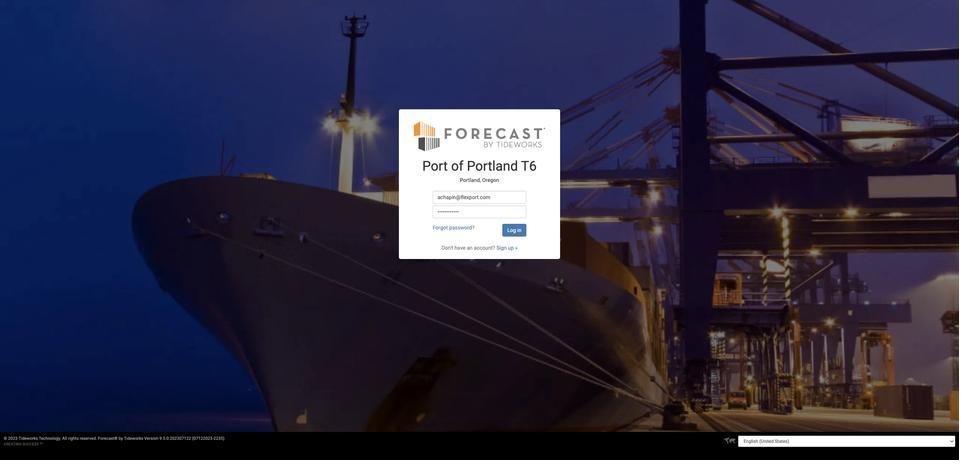 Task type: describe. For each thing, give the bounding box(es) containing it.
portland,
[[460, 177, 481, 183]]

up
[[508, 245, 514, 251]]

2235)
[[214, 437, 225, 442]]

1 tideworks from the left
[[18, 437, 38, 442]]

an
[[467, 245, 473, 251]]

forecast® by tideworks image
[[414, 121, 545, 152]]

log in button
[[503, 224, 527, 237]]

port
[[423, 159, 448, 174]]

password?
[[449, 225, 475, 231]]

in
[[518, 228, 522, 234]]

© 2023 tideworks technology. all rights reserved. forecast® by tideworks version 9.5.0.202307122 (07122023-2235) creating success ℠
[[4, 437, 225, 447]]

creating
[[4, 443, 21, 447]]

9.5.0.202307122
[[160, 437, 191, 442]]

portland
[[467, 159, 518, 174]]

forgot password? log in
[[433, 225, 522, 234]]

forgot password? link
[[433, 225, 475, 231]]

version
[[144, 437, 158, 442]]

sign
[[497, 245, 507, 251]]

»
[[515, 245, 518, 251]]

rights
[[68, 437, 79, 442]]

success
[[22, 443, 39, 447]]

by
[[119, 437, 123, 442]]

have
[[455, 245, 466, 251]]

(07122023-
[[192, 437, 214, 442]]

don't
[[442, 245, 453, 251]]

port of portland t6 portland, oregon
[[423, 159, 537, 183]]

2023
[[8, 437, 18, 442]]



Task type: locate. For each thing, give the bounding box(es) containing it.
account?
[[474, 245, 495, 251]]

tideworks right the 'by'
[[124, 437, 143, 442]]

forecast®
[[98, 437, 118, 442]]

t6
[[521, 159, 537, 174]]

don't have an account? sign up »
[[442, 245, 518, 251]]

tideworks up 'success'
[[18, 437, 38, 442]]

log
[[507, 228, 516, 234]]

technology.
[[39, 437, 61, 442]]

oregon
[[482, 177, 499, 183]]

reserved.
[[80, 437, 97, 442]]

all
[[62, 437, 67, 442]]

tideworks
[[18, 437, 38, 442], [124, 437, 143, 442]]

1 horizontal spatial tideworks
[[124, 437, 143, 442]]

0 horizontal spatial tideworks
[[18, 437, 38, 442]]

forgot
[[433, 225, 448, 231]]

sign up » link
[[497, 245, 518, 251]]

Password password field
[[433, 206, 527, 219]]

Email or username text field
[[433, 191, 527, 204]]

of
[[451, 159, 464, 174]]

2 tideworks from the left
[[124, 437, 143, 442]]

℠
[[40, 443, 42, 447]]

©
[[4, 437, 7, 442]]



Task type: vqa. For each thing, say whether or not it's contained in the screenshot.
Contact Us link
no



